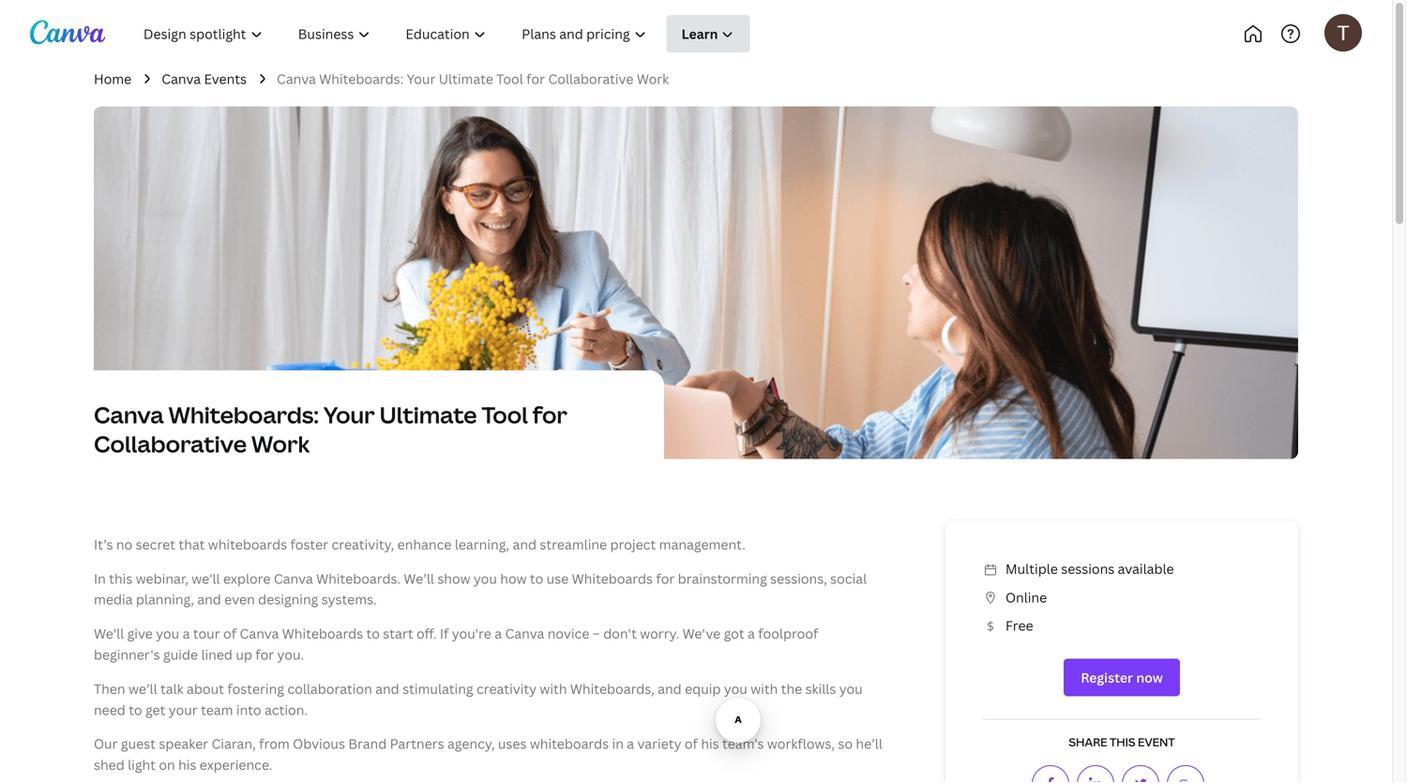 Task type: locate. For each thing, give the bounding box(es) containing it.
his right on
[[178, 756, 196, 774]]

the
[[781, 680, 802, 698]]

1 with from the left
[[540, 680, 567, 698]]

0 horizontal spatial collaborative
[[94, 429, 247, 459]]

with right creativity
[[540, 680, 567, 698]]

in
[[612, 735, 624, 753]]

0 vertical spatial ultimate
[[439, 70, 493, 88]]

you right skills
[[839, 680, 863, 698]]

0 vertical spatial whiteboards
[[208, 536, 287, 553]]

ciaran,
[[212, 735, 256, 753]]

a right the in
[[627, 735, 634, 753]]

he'll
[[856, 735, 883, 753]]

a
[[183, 625, 190, 643], [495, 625, 502, 643], [748, 625, 755, 643], [627, 735, 634, 753]]

whiteboards inside in this webinar, we'll explore canva whiteboards. we'll show you how to use whiteboards for brainstorming sessions, social media planning, and even designing systems.
[[572, 570, 653, 588]]

workflows,
[[767, 735, 835, 753]]

1 vertical spatial whiteboards:
[[168, 400, 319, 430]]

–
[[593, 625, 600, 643]]

explore
[[223, 570, 271, 588]]

to left start
[[366, 625, 380, 643]]

canva whiteboards: your ultimate tool for collaborative work
[[277, 70, 669, 88], [94, 400, 568, 459]]

whiteboards inside the we'll give you a tour of canva whiteboards to start off. if you're a canva novice – don't worry. we've got a foolproof beginner's guide lined up for you.
[[282, 625, 363, 643]]

to inside then we'll talk about fostering collaboration and stimulating creativity with whiteboards, and equip you with the skills you need to get your team into action.
[[129, 701, 142, 719]]

0 vertical spatial to
[[530, 570, 543, 588]]

home link
[[94, 68, 132, 90]]

and
[[513, 536, 537, 553], [197, 591, 221, 609], [375, 680, 399, 698], [658, 680, 682, 698]]

whiteboards
[[208, 536, 287, 553], [530, 735, 609, 753]]

in this webinar, we'll explore canva whiteboards. we'll show you how to use whiteboards for brainstorming sessions, social media planning, and even designing systems.
[[94, 570, 867, 609]]

agency,
[[447, 735, 495, 753]]

of right variety
[[685, 735, 698, 753]]

1 vertical spatial whiteboards
[[530, 735, 609, 753]]

canva inside in this webinar, we'll explore canva whiteboards. we'll show you how to use whiteboards for brainstorming sessions, social media planning, and even designing systems.
[[274, 570, 313, 588]]

whiteboards.
[[316, 570, 401, 588]]

1 horizontal spatial of
[[685, 735, 698, 753]]

give
[[127, 625, 153, 643]]

canva
[[162, 70, 201, 88], [277, 70, 316, 88], [94, 400, 164, 430], [274, 570, 313, 588], [240, 625, 279, 643], [505, 625, 544, 643]]

foolproof
[[758, 625, 819, 643]]

0 vertical spatial collaborative
[[548, 70, 634, 88]]

whiteboards up you.
[[282, 625, 363, 643]]

your
[[169, 701, 198, 719]]

online
[[1006, 589, 1047, 606]]

partners
[[390, 735, 444, 753]]

whiteboards: inside canva whiteboards: your ultimate tool for collaborative work
[[168, 400, 319, 430]]

canva events
[[162, 70, 247, 88]]

to inside in this webinar, we'll explore canva whiteboards. we'll show you how to use whiteboards for brainstorming sessions, social media planning, and even designing systems.
[[530, 570, 543, 588]]

to
[[530, 570, 543, 588], [366, 625, 380, 643], [129, 701, 142, 719]]

0 vertical spatial tool
[[497, 70, 523, 88]]

1 horizontal spatial his
[[701, 735, 719, 753]]

1 vertical spatial his
[[178, 756, 196, 774]]

a right you're
[[495, 625, 502, 643]]

whiteboards down "project"
[[572, 570, 653, 588]]

action.
[[265, 701, 308, 719]]

0 vertical spatial whiteboards:
[[319, 70, 404, 88]]

0 horizontal spatial whiteboards
[[208, 536, 287, 553]]

on
[[159, 756, 175, 774]]

1 horizontal spatial whiteboards
[[530, 735, 609, 753]]

of right tour on the bottom of page
[[223, 625, 237, 643]]

sessions
[[1061, 560, 1115, 578]]

top level navigation element
[[128, 15, 814, 53]]

with left the
[[751, 680, 778, 698]]

a inside our guest speaker ciaran, from obvious brand partners agency, uses whiteboards in a variety of his team's workflows, so he'll shed light on his experience.
[[627, 735, 634, 753]]

brainstorming
[[678, 570, 767, 588]]

2 with from the left
[[751, 680, 778, 698]]

get
[[145, 701, 166, 719]]

whiteboards up explore
[[208, 536, 287, 553]]

then
[[94, 680, 125, 698]]

1 horizontal spatial to
[[366, 625, 380, 643]]

work
[[637, 70, 669, 88], [251, 429, 310, 459]]

1 horizontal spatial whiteboards
[[572, 570, 653, 588]]

0 vertical spatial of
[[223, 625, 237, 643]]

1 vertical spatial to
[[366, 625, 380, 643]]

lined
[[201, 646, 233, 664]]

a left tour on the bottom of page
[[183, 625, 190, 643]]

show
[[438, 570, 471, 588]]

and left stimulating
[[375, 680, 399, 698]]

you inside the we'll give you a tour of canva whiteboards to start off. if you're a canva novice – don't worry. we've got a foolproof beginner's guide lined up for you.
[[156, 625, 179, 643]]

skills
[[806, 680, 836, 698]]

designing
[[258, 591, 318, 609]]

0 horizontal spatial this
[[109, 570, 133, 588]]

for
[[526, 70, 545, 88], [533, 400, 568, 430], [656, 570, 675, 588], [255, 646, 274, 664]]

1 horizontal spatial with
[[751, 680, 778, 698]]

our guest speaker ciaran, from obvious brand partners agency, uses whiteboards in a variety of his team's workflows, so he'll shed light on his experience.
[[94, 735, 883, 774]]

0 horizontal spatial of
[[223, 625, 237, 643]]

your
[[407, 70, 436, 88], [323, 400, 375, 430]]

0 horizontal spatial whiteboards:
[[168, 400, 319, 430]]

we've
[[683, 625, 721, 643]]

1 vertical spatial collaborative
[[94, 429, 247, 459]]

1 vertical spatial of
[[685, 735, 698, 753]]

1 vertical spatial whiteboards
[[282, 625, 363, 643]]

2 vertical spatial to
[[129, 701, 142, 719]]

ultimate
[[439, 70, 493, 88], [380, 400, 477, 430]]

0 horizontal spatial with
[[540, 680, 567, 698]]

you up guide
[[156, 625, 179, 643]]

to left get
[[129, 701, 142, 719]]

tool
[[497, 70, 523, 88], [482, 400, 528, 430]]

to left use
[[530, 570, 543, 588]]

2 horizontal spatial to
[[530, 570, 543, 588]]

this left event
[[1110, 735, 1136, 750]]

1 horizontal spatial your
[[407, 70, 436, 88]]

stimulating
[[403, 680, 473, 698]]

we'll give you a tour of canva whiteboards to start off. if you're a canva novice – don't worry. we've got a foolproof beginner's guide lined up for you.
[[94, 625, 819, 664]]

webinar,
[[136, 570, 188, 588]]

whiteboards:
[[319, 70, 404, 88], [168, 400, 319, 430]]

fostering
[[227, 680, 284, 698]]

whiteboards left the in
[[530, 735, 609, 753]]

0 horizontal spatial his
[[178, 756, 196, 774]]

for inside in this webinar, we'll explore canva whiteboards. we'll show you how to use whiteboards for brainstorming sessions, social media planning, and even designing systems.
[[656, 570, 675, 588]]

0 horizontal spatial to
[[129, 701, 142, 719]]

it's
[[94, 536, 113, 553]]

planning,
[[136, 591, 194, 609]]

brand
[[348, 735, 387, 753]]

shed
[[94, 756, 125, 774]]

multiple
[[1006, 560, 1058, 578]]

his left team's
[[701, 735, 719, 753]]

0 vertical spatial this
[[109, 570, 133, 588]]

1 vertical spatial this
[[1110, 735, 1136, 750]]

of
[[223, 625, 237, 643], [685, 735, 698, 753]]

this right in
[[109, 570, 133, 588]]

0 horizontal spatial whiteboards
[[282, 625, 363, 643]]

1 horizontal spatial this
[[1110, 735, 1136, 750]]

that
[[179, 536, 205, 553]]

and down we'll
[[197, 591, 221, 609]]

his
[[701, 735, 719, 753], [178, 756, 196, 774]]

whiteboards
[[572, 570, 653, 588], [282, 625, 363, 643]]

uses
[[498, 735, 527, 753]]

1 vertical spatial canva whiteboards: your ultimate tool for collaborative work
[[94, 400, 568, 459]]

and left the equip
[[658, 680, 682, 698]]

this for share
[[1110, 735, 1136, 750]]

guide
[[163, 646, 198, 664]]

you left the how
[[474, 570, 497, 588]]

0 vertical spatial work
[[637, 70, 669, 88]]

0 vertical spatial his
[[701, 735, 719, 753]]

with
[[540, 680, 567, 698], [751, 680, 778, 698]]

team
[[201, 701, 233, 719]]

no
[[116, 536, 133, 553]]

1 horizontal spatial whiteboards:
[[319, 70, 404, 88]]

1 vertical spatial your
[[323, 400, 375, 430]]

this inside in this webinar, we'll explore canva whiteboards. we'll show you how to use whiteboards for brainstorming sessions, social media planning, and even designing systems.
[[109, 570, 133, 588]]

obvious
[[293, 735, 345, 753]]

off.
[[417, 625, 437, 643]]

1 vertical spatial work
[[251, 429, 310, 459]]

0 horizontal spatial your
[[323, 400, 375, 430]]

0 vertical spatial whiteboards
[[572, 570, 653, 588]]

need
[[94, 701, 126, 719]]



Task type: vqa. For each thing, say whether or not it's contained in the screenshot.
the right hubspot,
no



Task type: describe. For each thing, give the bounding box(es) containing it.
free
[[1006, 617, 1034, 635]]

then we'll talk about fostering collaboration and stimulating creativity with whiteboards, and equip you with the skills you need to get your team into action.
[[94, 680, 863, 719]]

you're
[[452, 625, 491, 643]]

up
[[236, 646, 252, 664]]

1 horizontal spatial work
[[637, 70, 669, 88]]

it's no secret that whiteboards foster creativity, enhance learning, and streamline project management.
[[94, 536, 746, 553]]

0 horizontal spatial work
[[251, 429, 310, 459]]

sessions,
[[770, 570, 827, 588]]

if
[[440, 625, 449, 643]]

for inside the we'll give you a tour of canva whiteboards to start off. if you're a canva novice – don't worry. we've got a foolproof beginner's guide lined up for you.
[[255, 646, 274, 664]]

media
[[94, 591, 133, 609]]

multiple sessions available
[[1006, 560, 1174, 578]]

and inside in this webinar, we'll explore canva whiteboards. we'll show you how to use whiteboards for brainstorming sessions, social media planning, and even designing systems.
[[197, 591, 221, 609]]

from
[[259, 735, 290, 753]]

available
[[1118, 560, 1174, 578]]

1 horizontal spatial collaborative
[[548, 70, 634, 88]]

whiteboards inside our guest speaker ciaran, from obvious brand partners agency, uses whiteboards in a variety of his team's workflows, so he'll shed light on his experience.
[[530, 735, 609, 753]]

1 vertical spatial ultimate
[[380, 400, 477, 430]]

use
[[547, 570, 569, 588]]

don't
[[603, 625, 637, 643]]

of inside our guest speaker ciaran, from obvious brand partners agency, uses whiteboards in a variety of his team's workflows, so he'll shed light on his experience.
[[685, 735, 698, 753]]

0 vertical spatial canva whiteboards: your ultimate tool for collaborative work
[[277, 70, 669, 88]]

how
[[500, 570, 527, 588]]

got
[[724, 625, 745, 643]]

secret
[[136, 536, 175, 553]]

1 vertical spatial tool
[[482, 400, 528, 430]]

into
[[236, 701, 261, 719]]

you right the equip
[[724, 680, 748, 698]]

foster
[[290, 536, 328, 553]]

light
[[128, 756, 156, 774]]

we'll
[[192, 570, 220, 588]]

enhance
[[397, 536, 452, 553]]

equip
[[685, 680, 721, 698]]

canva events link
[[162, 68, 247, 90]]

our
[[94, 735, 118, 753]]

even
[[224, 591, 255, 609]]

a right got
[[748, 625, 755, 643]]

creativity,
[[332, 536, 394, 553]]

we'll
[[404, 570, 434, 588]]

streamline
[[540, 536, 607, 553]]

project
[[610, 536, 656, 553]]

guest
[[121, 735, 156, 753]]

of inside the we'll give you a tour of canva whiteboards to start off. if you're a canva novice – don't worry. we've got a foolproof beginner's guide lined up for you.
[[223, 625, 237, 643]]

we'll
[[128, 680, 157, 698]]

worry.
[[640, 625, 679, 643]]

you inside in this webinar, we'll explore canva whiteboards. we'll show you how to use whiteboards for brainstorming sessions, social media planning, and even designing systems.
[[474, 570, 497, 588]]

about
[[187, 680, 224, 698]]

share
[[1069, 735, 1108, 750]]

experience.
[[200, 756, 272, 774]]

so
[[838, 735, 853, 753]]

collaboration
[[287, 680, 372, 698]]

speaker
[[159, 735, 208, 753]]

start
[[383, 625, 413, 643]]

management.
[[659, 536, 746, 553]]

beginner's
[[94, 646, 160, 664]]

team's
[[722, 735, 764, 753]]

events
[[204, 70, 247, 88]]

event
[[1138, 735, 1175, 750]]

and up the how
[[513, 536, 537, 553]]

creativity
[[477, 680, 537, 698]]

novice
[[548, 625, 590, 643]]

we'll
[[94, 625, 124, 643]]

variety
[[638, 735, 682, 753]]

learning,
[[455, 536, 510, 553]]

tour
[[193, 625, 220, 643]]

0 vertical spatial your
[[407, 70, 436, 88]]

talk
[[160, 680, 184, 698]]

you.
[[277, 646, 304, 664]]

this for in
[[109, 570, 133, 588]]

share this event
[[1069, 735, 1175, 750]]

home
[[94, 70, 132, 88]]

systems.
[[322, 591, 377, 609]]

social
[[830, 570, 867, 588]]

in
[[94, 570, 106, 588]]

whiteboards,
[[570, 680, 655, 698]]

to inside the we'll give you a tour of canva whiteboards to start off. if you're a canva novice – don't worry. we've got a foolproof beginner's guide lined up for you.
[[366, 625, 380, 643]]



